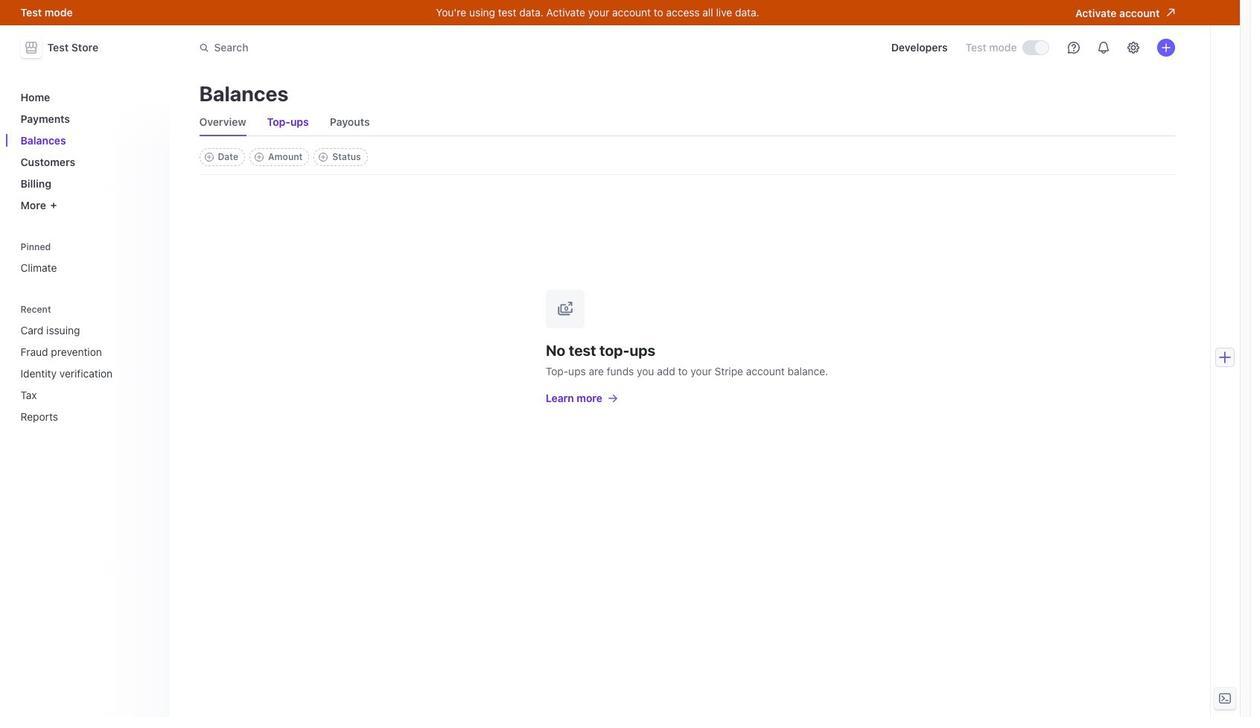 Task type: describe. For each thing, give the bounding box(es) containing it.
add date image
[[204, 153, 213, 162]]

settings image
[[1127, 42, 1139, 54]]

add amount image
[[255, 153, 264, 162]]

pinned element
[[15, 236, 160, 280]]

notifications image
[[1097, 42, 1109, 54]]

Search text field
[[190, 34, 610, 61]]



Task type: vqa. For each thing, say whether or not it's contained in the screenshot.
More filters More
no



Task type: locate. For each thing, give the bounding box(es) containing it.
Test mode checkbox
[[1023, 41, 1048, 54]]

2 recent element from the top
[[15, 318, 160, 429]]

add status image
[[319, 153, 328, 162]]

clear history image
[[146, 305, 155, 314]]

toolbar
[[199, 148, 368, 166]]

help image
[[1068, 42, 1079, 54]]

recent element
[[15, 299, 160, 429], [15, 318, 160, 429]]

tab list
[[199, 109, 1175, 136]]

edit pins image
[[146, 242, 155, 251]]

core navigation links element
[[15, 85, 160, 217]]

None search field
[[190, 34, 610, 61]]

1 recent element from the top
[[15, 299, 160, 429]]



